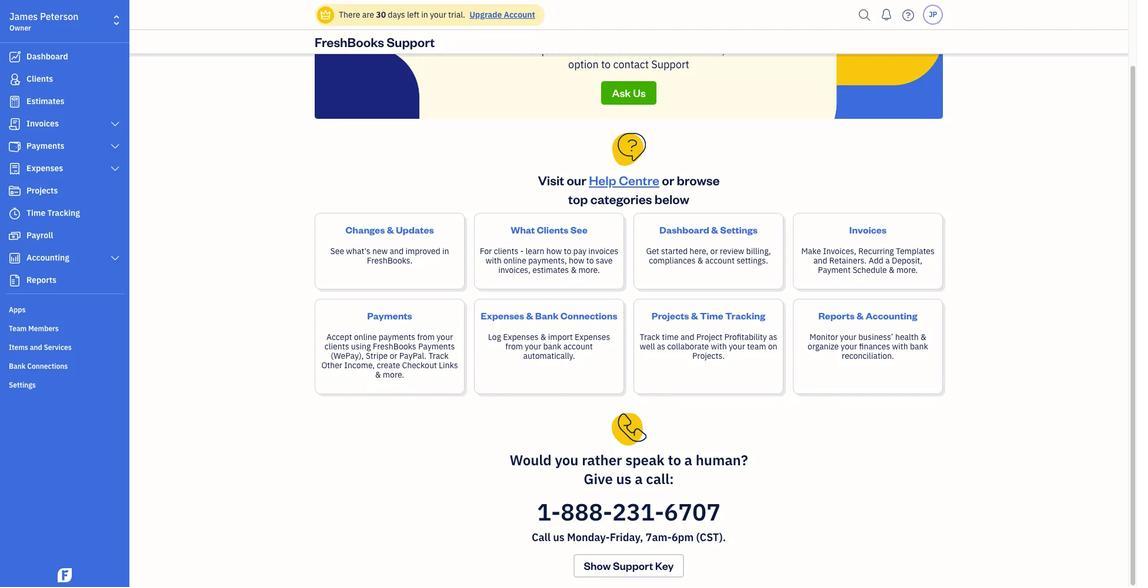 Task type: describe. For each thing, give the bounding box(es) containing it.
projects for projects & time tracking
[[652, 309, 689, 322]]

how
[[522, 6, 566, 34]]

automatically.
[[523, 351, 575, 361]]

support for show support key
[[613, 559, 653, 572]]

time inside main "element"
[[26, 208, 45, 218]]

invoices,
[[823, 246, 856, 256]]

visit our help centre or browse top categories below
[[538, 172, 720, 207]]

1 horizontal spatial connections
[[560, 309, 617, 322]]

to left pay
[[564, 246, 571, 256]]

monitor
[[810, 332, 838, 342]]

save
[[596, 255, 613, 266]]

we
[[610, 6, 638, 34]]

get
[[646, 246, 659, 256]]

show support key
[[584, 559, 674, 572]]

from inside log expenses & import expenses from your bank account automatically.
[[505, 341, 523, 352]]

items
[[9, 343, 28, 352]]

visit
[[538, 172, 564, 188]]

& up the new
[[387, 224, 394, 236]]

time
[[662, 332, 679, 342]]

monitor your business' health & organize your finances with bank reconciliation.
[[808, 332, 928, 361]]

a left human?
[[684, 451, 692, 469]]

compliances
[[649, 255, 696, 266]]

help
[[642, 6, 684, 34]]

team members
[[9, 324, 59, 333]]

invoices link
[[3, 114, 126, 135]]

settings inside 'link'
[[9, 381, 36, 389]]

chevron large down image for invoices
[[110, 119, 121, 129]]

reports for reports & accounting
[[818, 309, 855, 322]]

james peterson owner
[[9, 11, 79, 32]]

with for how can we help you?
[[727, 44, 748, 57]]

new
[[372, 246, 388, 256]]

expenses up log
[[481, 309, 524, 322]]

rather
[[582, 451, 622, 469]]

or inside accept online payments from your clients using freshbooks payments (wepay), stripe or paypal. track other income, create checkout links & more.
[[390, 351, 397, 361]]

connections inside main "element"
[[27, 362, 68, 371]]

stripe
[[366, 351, 388, 361]]

log expenses & import expenses from your bank account automatically.
[[488, 332, 610, 361]]

1 vertical spatial tracking
[[725, 309, 765, 322]]

projects.
[[692, 351, 725, 361]]

client image
[[8, 74, 22, 85]]

changes & updates
[[346, 224, 434, 236]]

estimates
[[26, 96, 64, 106]]

1-888-231-6707 call us monday-friday, 7am-6pm (cst).
[[532, 496, 726, 544]]

dashboard for dashboard & settings
[[660, 224, 709, 236]]

0 vertical spatial freshbooks
[[315, 34, 384, 50]]

links
[[439, 360, 458, 371]]

estimates
[[532, 265, 569, 275]]

a left call:
[[635, 469, 643, 488]]

with inside 'track time and project profitability as well as collaborate with your team on projects.'
[[711, 341, 727, 352]]

accounting inside accounting link
[[26, 252, 69, 263]]

and inside the make invoices, recurring templates and retainers. add a deposit, payment schedule & more.
[[814, 255, 827, 266]]

us inside 1-888-231-6707 call us monday-friday, 7am-6pm (cst).
[[553, 531, 565, 544]]

track time and project profitability as well as collaborate with your team on projects.
[[640, 332, 777, 361]]

(cst).
[[696, 531, 726, 544]]

freshbooks inside accept online payments from your clients using freshbooks payments (wepay), stripe or paypal. track other income, create checkout links & more.
[[373, 341, 416, 352]]

invoices
[[588, 246, 618, 256]]

below
[[655, 191, 689, 207]]

what clients see
[[511, 224, 588, 236]]

a inside 'ask a question and receive an instant answer, with option to contact support'
[[530, 44, 535, 57]]

6pm
[[672, 531, 694, 544]]

& inside monitor your business' health & organize your finances with bank reconciliation.
[[921, 332, 926, 342]]

with for what clients see
[[486, 255, 502, 266]]

payment image
[[8, 141, 22, 152]]

income,
[[344, 360, 375, 371]]

support for freshbooks support
[[387, 34, 435, 50]]

would
[[510, 451, 552, 469]]

us inside would you rather speak to a human? give us a call:
[[616, 469, 632, 488]]

main element
[[0, 0, 159, 587]]

7am-
[[646, 531, 672, 544]]

bank inside monitor your business' health & organize your finances with bank reconciliation.
[[910, 341, 928, 352]]

peterson
[[40, 11, 79, 22]]

231-
[[612, 496, 664, 527]]

1-
[[537, 496, 561, 527]]

payroll link
[[3, 225, 126, 246]]

bank connections link
[[3, 357, 126, 375]]

to left the save
[[586, 255, 594, 266]]

started
[[661, 246, 688, 256]]

changes
[[346, 224, 385, 236]]

categories
[[590, 191, 652, 207]]

dashboard for dashboard
[[26, 51, 68, 62]]

chevron large down image for expenses
[[110, 164, 121, 174]]

paypal.
[[399, 351, 427, 361]]

billing,
[[746, 246, 771, 256]]

here,
[[690, 246, 708, 256]]

reports link
[[3, 270, 126, 291]]

jp
[[929, 10, 937, 19]]

clients inside main "element"
[[26, 74, 53, 84]]

receive
[[602, 44, 636, 57]]

clients inside for clients - learn how to pay invoices with online payments, how to save invoices, estimates & more.
[[494, 246, 518, 256]]

0 horizontal spatial how
[[546, 246, 562, 256]]

chevron large down image for accounting
[[110, 254, 121, 263]]

instant
[[653, 44, 686, 57]]

account
[[504, 9, 535, 20]]

track inside accept online payments from your clients using freshbooks payments (wepay), stripe or paypal. track other income, create checkout links & more.
[[428, 351, 449, 361]]

& inside for clients - learn how to pay invoices with online payments, how to save invoices, estimates & more.
[[571, 265, 577, 275]]

your inside 'track time and project profitability as well as collaborate with your team on projects.'
[[729, 341, 745, 352]]

& inside log expenses & import expenses from your bank account automatically.
[[540, 332, 546, 342]]

review
[[720, 246, 744, 256]]

timer image
[[8, 208, 22, 219]]

invoices,
[[498, 265, 531, 275]]

make invoices, recurring templates and retainers. add a deposit, payment schedule & more.
[[801, 246, 935, 275]]

-
[[520, 246, 524, 256]]

trial.
[[448, 9, 465, 20]]

organize
[[808, 341, 839, 352]]

using
[[351, 341, 371, 352]]

team members link
[[3, 319, 126, 337]]

crown image
[[319, 9, 332, 21]]

a inside the make invoices, recurring templates and retainers. add a deposit, payment schedule & more.
[[885, 255, 890, 266]]

ask us button
[[601, 81, 656, 105]]

dashboard image
[[8, 51, 22, 63]]

dashboard link
[[3, 46, 126, 68]]

ask us
[[612, 86, 646, 99]]

give
[[584, 469, 613, 488]]

online inside accept online payments from your clients using freshbooks payments (wepay), stripe or paypal. track other income, create checkout links & more.
[[354, 332, 377, 342]]

30
[[376, 9, 386, 20]]

notifications image
[[877, 3, 896, 26]]

deposit,
[[892, 255, 922, 266]]

your left trial. at top left
[[430, 9, 446, 20]]

pay
[[573, 246, 587, 256]]

& inside the get started here, or review billing, compliances & account settings.
[[698, 255, 703, 266]]

time tracking link
[[3, 203, 126, 224]]

search image
[[855, 6, 874, 24]]

projects for projects
[[26, 185, 58, 196]]

6707
[[664, 496, 721, 527]]

estimates link
[[3, 91, 126, 112]]

items and services link
[[3, 338, 126, 356]]

learn
[[526, 246, 544, 256]]

payments inside payments link
[[26, 141, 64, 151]]

items and services
[[9, 343, 72, 352]]

invoices inside main "element"
[[26, 118, 59, 129]]

more. inside the make invoices, recurring templates and retainers. add a deposit, payment schedule & more.
[[897, 265, 918, 275]]

reports for reports
[[26, 275, 56, 285]]

your inside log expenses & import expenses from your bank account automatically.
[[525, 341, 541, 352]]

checkout
[[402, 360, 437, 371]]



Task type: vqa. For each thing, say whether or not it's contained in the screenshot.
with related to What Clients See
yes



Task type: locate. For each thing, give the bounding box(es) containing it.
members
[[28, 324, 59, 333]]

0 vertical spatial projects
[[26, 185, 58, 196]]

your right monitor
[[840, 332, 856, 342]]

1 horizontal spatial clients
[[494, 246, 518, 256]]

a left question
[[530, 44, 535, 57]]

1 vertical spatial projects
[[652, 309, 689, 322]]

projects inside projects "link"
[[26, 185, 58, 196]]

clients
[[494, 246, 518, 256], [325, 341, 349, 352]]

1 horizontal spatial from
[[505, 341, 523, 352]]

reports up monitor
[[818, 309, 855, 322]]

support down friday,
[[613, 559, 653, 572]]

reports right the report 'icon' at top left
[[26, 275, 56, 285]]

money image
[[8, 230, 22, 242]]

and inside 'ask a question and receive an instant answer, with option to contact support'
[[582, 44, 600, 57]]

updates
[[396, 224, 434, 236]]

1 horizontal spatial as
[[769, 332, 777, 342]]

with for reports & accounting
[[892, 341, 908, 352]]

create
[[377, 360, 400, 371]]

0 horizontal spatial in
[[421, 9, 428, 20]]

clients left -
[[494, 246, 518, 256]]

bank connections
[[9, 362, 68, 371]]

clients inside accept online payments from your clients using freshbooks payments (wepay), stripe or paypal. track other income, create checkout links & more.
[[325, 341, 349, 352]]

2 bank from the left
[[910, 341, 928, 352]]

add
[[869, 255, 884, 266]]

0 horizontal spatial connections
[[27, 362, 68, 371]]

chevron large down image inside the expenses 'link'
[[110, 164, 121, 174]]

0 horizontal spatial reports
[[26, 275, 56, 285]]

0 vertical spatial clients
[[26, 74, 53, 84]]

with inside 'ask a question and receive an instant answer, with option to contact support'
[[727, 44, 748, 57]]

projects
[[26, 185, 58, 196], [652, 309, 689, 322]]

1 horizontal spatial bank
[[910, 341, 928, 352]]

support inside the show support key button
[[613, 559, 653, 572]]

0 horizontal spatial ask
[[510, 44, 527, 57]]

or
[[662, 172, 674, 188], [710, 246, 718, 256], [390, 351, 397, 361]]

invoice image
[[8, 118, 22, 130]]

0 horizontal spatial from
[[417, 332, 435, 342]]

1 horizontal spatial reports
[[818, 309, 855, 322]]

collaborate
[[667, 341, 709, 352]]

888-
[[561, 496, 612, 527]]

0 horizontal spatial more.
[[383, 369, 404, 380]]

accounting down payroll
[[26, 252, 69, 263]]

in right improved
[[442, 246, 449, 256]]

more. inside for clients - learn how to pay invoices with online payments, how to save invoices, estimates & more.
[[578, 265, 600, 275]]

1 horizontal spatial us
[[616, 469, 632, 488]]

see what's new and improved in freshbooks.
[[330, 246, 449, 266]]

bank inside main "element"
[[9, 362, 26, 371]]

top
[[568, 191, 588, 207]]

as right team
[[769, 332, 777, 342]]

1 horizontal spatial in
[[442, 246, 449, 256]]

tracking inside main "element"
[[47, 208, 80, 218]]

from right log
[[505, 341, 523, 352]]

& right started
[[698, 255, 703, 266]]

accept online payments from your clients using freshbooks payments (wepay), stripe or paypal. track other income, create checkout links & more.
[[321, 332, 458, 380]]

0 vertical spatial or
[[662, 172, 674, 188]]

track inside 'track time and project profitability as well as collaborate with your team on projects.'
[[640, 332, 660, 342]]

1 horizontal spatial payments
[[367, 309, 412, 322]]

chevron large down image inside accounting link
[[110, 254, 121, 263]]

1 chevron large down image from the top
[[110, 119, 121, 129]]

bank down expenses & bank connections
[[543, 341, 561, 352]]

support down left
[[387, 34, 435, 50]]

account for settings
[[705, 255, 735, 266]]

contact
[[613, 58, 649, 71]]

us right "give"
[[616, 469, 632, 488]]

for
[[480, 246, 492, 256]]

upgrade account link
[[467, 9, 535, 20]]

how up the estimates
[[546, 246, 562, 256]]

0 horizontal spatial or
[[390, 351, 397, 361]]

1 vertical spatial chevron large down image
[[110, 164, 121, 174]]

speak
[[625, 451, 665, 469]]

1 horizontal spatial ask
[[612, 86, 631, 99]]

your left team
[[729, 341, 745, 352]]

1 vertical spatial see
[[330, 246, 344, 256]]

account inside the get started here, or review billing, compliances & account settings.
[[705, 255, 735, 266]]

there
[[339, 9, 360, 20]]

& left import
[[540, 332, 546, 342]]

in for left
[[421, 9, 428, 20]]

ask down account
[[510, 44, 527, 57]]

days
[[388, 9, 405, 20]]

&
[[387, 224, 394, 236], [711, 224, 718, 236], [698, 255, 703, 266], [571, 265, 577, 275], [889, 265, 895, 275], [526, 309, 533, 322], [691, 309, 698, 322], [857, 309, 864, 322], [540, 332, 546, 342], [921, 332, 926, 342], [375, 369, 381, 380]]

0 vertical spatial bank
[[535, 309, 559, 322]]

1 vertical spatial dashboard
[[660, 224, 709, 236]]

upgrade
[[470, 9, 502, 20]]

1 horizontal spatial track
[[640, 332, 660, 342]]

projects & time tracking
[[652, 309, 765, 322]]

1 vertical spatial or
[[710, 246, 718, 256]]

1 bank from the left
[[543, 341, 561, 352]]

with left -
[[486, 255, 502, 266]]

dashboard up started
[[660, 224, 709, 236]]

expenses down payments link
[[26, 163, 63, 174]]

1 horizontal spatial or
[[662, 172, 674, 188]]

with right answer,
[[727, 44, 748, 57]]

0 vertical spatial online
[[503, 255, 526, 266]]

1 horizontal spatial time
[[700, 309, 723, 322]]

0 horizontal spatial track
[[428, 351, 449, 361]]

0 vertical spatial clients
[[494, 246, 518, 256]]

or inside the get started here, or review billing, compliances & account settings.
[[710, 246, 718, 256]]

1 vertical spatial clients
[[537, 224, 569, 236]]

to inside 'ask a question and receive an instant answer, with option to contact support'
[[601, 58, 611, 71]]

project
[[696, 332, 722, 342]]

dashboard inside dashboard link
[[26, 51, 68, 62]]

projects up the time tracking
[[26, 185, 58, 196]]

bank down items
[[9, 362, 26, 371]]

payments up payments
[[367, 309, 412, 322]]

0 horizontal spatial tracking
[[47, 208, 80, 218]]

payments link
[[3, 136, 126, 157]]

support down instant
[[651, 58, 689, 71]]

in inside see what's new and improved in freshbooks.
[[442, 246, 449, 256]]

1 vertical spatial in
[[442, 246, 449, 256]]

account
[[705, 255, 735, 266], [563, 341, 593, 352]]

online inside for clients - learn how to pay invoices with online payments, how to save invoices, estimates & more.
[[503, 255, 526, 266]]

1 vertical spatial connections
[[27, 362, 68, 371]]

1 vertical spatial us
[[553, 531, 565, 544]]

see up pay
[[570, 224, 588, 236]]

expense image
[[8, 163, 22, 175]]

what
[[511, 224, 535, 236]]

payments inside accept online payments from your clients using freshbooks payments (wepay), stripe or paypal. track other income, create checkout links & more.
[[418, 341, 455, 352]]

accounting up health
[[866, 309, 918, 322]]

0 vertical spatial invoices
[[26, 118, 59, 129]]

and right the new
[[390, 246, 404, 256]]

ask
[[510, 44, 527, 57], [612, 86, 631, 99]]

to down receive
[[601, 58, 611, 71]]

expenses inside 'link'
[[26, 163, 63, 174]]

invoices down estimates
[[26, 118, 59, 129]]

reports inside main "element"
[[26, 275, 56, 285]]

more. down templates
[[897, 265, 918, 275]]

and left the retainers.
[[814, 255, 827, 266]]

clients up estimates
[[26, 74, 53, 84]]

more. inside accept online payments from your clients using freshbooks payments (wepay), stripe or paypal. track other income, create checkout links & more.
[[383, 369, 404, 380]]

0 vertical spatial payments
[[26, 141, 64, 151]]

settings link
[[3, 376, 126, 394]]

1 vertical spatial accounting
[[866, 309, 918, 322]]

chart image
[[8, 252, 22, 264]]

2 horizontal spatial or
[[710, 246, 718, 256]]

1 horizontal spatial projects
[[652, 309, 689, 322]]

freshbooks
[[315, 34, 384, 50], [373, 341, 416, 352]]

1 vertical spatial invoices
[[849, 224, 887, 236]]

reconciliation.
[[842, 351, 894, 361]]

1 vertical spatial bank
[[9, 362, 26, 371]]

in right left
[[421, 9, 428, 20]]

how left the save
[[569, 255, 584, 266]]

to right speak
[[668, 451, 681, 469]]

recurring
[[858, 246, 894, 256]]

templates
[[896, 246, 935, 256]]

option
[[568, 58, 599, 71]]

chevron large down image
[[110, 119, 121, 129], [110, 164, 121, 174], [110, 254, 121, 263]]

chevron large down image up chevron large down icon
[[110, 119, 121, 129]]

2 horizontal spatial more.
[[897, 265, 918, 275]]

dashboard & settings
[[660, 224, 758, 236]]

more. down stripe
[[383, 369, 404, 380]]

or right here,
[[710, 246, 718, 256]]

settings up review
[[720, 224, 758, 236]]

freshbooks down there
[[315, 34, 384, 50]]

2 horizontal spatial payments
[[418, 341, 455, 352]]

2 vertical spatial chevron large down image
[[110, 254, 121, 263]]

to
[[601, 58, 611, 71], [564, 246, 571, 256], [586, 255, 594, 266], [668, 451, 681, 469]]

log
[[488, 332, 501, 342]]

2 chevron large down image from the top
[[110, 164, 121, 174]]

track
[[640, 332, 660, 342], [428, 351, 449, 361]]

3 chevron large down image from the top
[[110, 254, 121, 263]]

team
[[9, 324, 27, 333]]

1 horizontal spatial see
[[570, 224, 588, 236]]

browse
[[677, 172, 720, 188]]

tracking down projects "link"
[[47, 208, 80, 218]]

or right stripe
[[390, 351, 397, 361]]

a
[[530, 44, 535, 57], [885, 255, 890, 266], [684, 451, 692, 469], [635, 469, 643, 488]]

0 vertical spatial see
[[570, 224, 588, 236]]

0 horizontal spatial bank
[[543, 341, 561, 352]]

1 horizontal spatial bank
[[535, 309, 559, 322]]

apps
[[9, 305, 26, 314]]

account left settings. at the top
[[705, 255, 735, 266]]

answer,
[[688, 44, 725, 57]]

expenses right import
[[575, 332, 610, 342]]

your left import
[[525, 341, 541, 352]]

for clients - learn how to pay invoices with online payments, how to save invoices, estimates & more.
[[480, 246, 618, 275]]

us right the call
[[553, 531, 565, 544]]

0 horizontal spatial us
[[553, 531, 565, 544]]

1 vertical spatial clients
[[325, 341, 349, 352]]

0 vertical spatial reports
[[26, 275, 56, 285]]

chevron large down image
[[110, 142, 121, 151]]

more. down pay
[[578, 265, 600, 275]]

& right health
[[921, 332, 926, 342]]

tracking
[[47, 208, 80, 218], [725, 309, 765, 322]]

ask for ask a question and receive an instant answer, with option to contact support
[[510, 44, 527, 57]]

2 vertical spatial payments
[[418, 341, 455, 352]]

on
[[768, 341, 777, 352]]

expenses & bank connections
[[481, 309, 617, 322]]

ask for ask us
[[612, 86, 631, 99]]

chevron large down image inside invoices link
[[110, 119, 121, 129]]

freshbooks support
[[315, 34, 435, 50]]

chevron large down image down chevron large down icon
[[110, 164, 121, 174]]

as right well
[[657, 341, 665, 352]]

there are 30 days left in your trial. upgrade account
[[339, 9, 535, 20]]

account for bank
[[563, 341, 593, 352]]

payments
[[26, 141, 64, 151], [367, 309, 412, 322], [418, 341, 455, 352]]

clients up other
[[325, 341, 349, 352]]

ask inside button
[[612, 86, 631, 99]]

human?
[[696, 451, 748, 469]]

& up project
[[691, 309, 698, 322]]

payments up links
[[418, 341, 455, 352]]

bank inside log expenses & import expenses from your bank account automatically.
[[543, 341, 561, 352]]

other
[[321, 360, 342, 371]]

call
[[532, 531, 551, 544]]

clients up learn
[[537, 224, 569, 236]]

go to help image
[[899, 6, 918, 24]]

settings
[[720, 224, 758, 236], [9, 381, 36, 389]]

0 vertical spatial ask
[[510, 44, 527, 57]]

bank
[[543, 341, 561, 352], [910, 341, 928, 352]]

& up business'
[[857, 309, 864, 322]]

from up paypal. at the left of the page
[[417, 332, 435, 342]]

expenses link
[[3, 158, 126, 179]]

1 horizontal spatial account
[[705, 255, 735, 266]]

0 horizontal spatial see
[[330, 246, 344, 256]]

expenses right log
[[503, 332, 539, 342]]

1 vertical spatial support
[[651, 58, 689, 71]]

1 horizontal spatial accounting
[[866, 309, 918, 322]]

ask a question and receive an instant answer, with option to contact support
[[510, 44, 748, 71]]

0 vertical spatial support
[[387, 34, 435, 50]]

an
[[639, 44, 651, 57]]

freshbooks image
[[55, 568, 74, 582]]

track left time
[[640, 332, 660, 342]]

or up below on the top
[[662, 172, 674, 188]]

in for improved
[[442, 246, 449, 256]]

see inside see what's new and improved in freshbooks.
[[330, 246, 344, 256]]

0 vertical spatial accounting
[[26, 252, 69, 263]]

0 horizontal spatial accounting
[[26, 252, 69, 263]]

0 horizontal spatial online
[[354, 332, 377, 342]]

our
[[567, 172, 586, 188]]

1 vertical spatial ask
[[612, 86, 631, 99]]

connections down items and services
[[27, 362, 68, 371]]

and inside see what's new and improved in freshbooks.
[[390, 246, 404, 256]]

tracking up profitability
[[725, 309, 765, 322]]

account down expenses & bank connections
[[563, 341, 593, 352]]

your up links
[[437, 332, 453, 342]]

1 vertical spatial time
[[700, 309, 723, 322]]

your inside accept online payments from your clients using freshbooks payments (wepay), stripe or paypal. track other income, create checkout links & more.
[[437, 332, 453, 342]]

reports
[[26, 275, 56, 285], [818, 309, 855, 322]]

& inside accept online payments from your clients using freshbooks payments (wepay), stripe or paypal. track other income, create checkout links & more.
[[375, 369, 381, 380]]

clients link
[[3, 69, 126, 90]]

projects up time
[[652, 309, 689, 322]]

time right the timer image
[[26, 208, 45, 218]]

in
[[421, 9, 428, 20], [442, 246, 449, 256]]

with right finances
[[892, 341, 908, 352]]

1 horizontal spatial more.
[[578, 265, 600, 275]]

reports & accounting
[[818, 309, 918, 322]]

2 vertical spatial support
[[613, 559, 653, 572]]

or inside the visit our help centre or browse top categories below
[[662, 172, 674, 188]]

& up the get started here, or review billing, compliances & account settings.
[[711, 224, 718, 236]]

1 horizontal spatial online
[[503, 255, 526, 266]]

and inside 'track time and project profitability as well as collaborate with your team on projects.'
[[681, 332, 694, 342]]

0 horizontal spatial projects
[[26, 185, 58, 196]]

centre
[[619, 172, 659, 188]]

and right items
[[30, 343, 42, 352]]

0 horizontal spatial account
[[563, 341, 593, 352]]

& inside the make invoices, recurring templates and retainers. add a deposit, payment schedule & more.
[[889, 265, 895, 275]]

0 vertical spatial settings
[[720, 224, 758, 236]]

1 vertical spatial track
[[428, 351, 449, 361]]

estimate image
[[8, 96, 22, 108]]

1 horizontal spatial clients
[[537, 224, 569, 236]]

help centre link
[[589, 172, 659, 188]]

online up stripe
[[354, 332, 377, 342]]

with inside monitor your business' health & organize your finances with bank reconciliation.
[[892, 341, 908, 352]]

connections up import
[[560, 309, 617, 322]]

2 vertical spatial or
[[390, 351, 397, 361]]

1 vertical spatial reports
[[818, 309, 855, 322]]

1 vertical spatial online
[[354, 332, 377, 342]]

with inside for clients - learn how to pay invoices with online payments, how to save invoices, estimates & more.
[[486, 255, 502, 266]]

0 vertical spatial chevron large down image
[[110, 119, 121, 129]]

& right add
[[889, 265, 895, 275]]

bank right business'
[[910, 341, 928, 352]]

business'
[[858, 332, 893, 342]]

time up project
[[700, 309, 723, 322]]

0 vertical spatial time
[[26, 208, 45, 218]]

track right paypal. at the left of the page
[[428, 351, 449, 361]]

0 vertical spatial tracking
[[47, 208, 80, 218]]

invoices up recurring
[[849, 224, 887, 236]]

1 vertical spatial settings
[[9, 381, 36, 389]]

1 horizontal spatial tracking
[[725, 309, 765, 322]]

ask inside 'ask a question and receive an instant answer, with option to contact support'
[[510, 44, 527, 57]]

profitability
[[724, 332, 767, 342]]

expenses
[[26, 163, 63, 174], [481, 309, 524, 322], [503, 332, 539, 342], [575, 332, 610, 342]]

0 horizontal spatial settings
[[9, 381, 36, 389]]

0 horizontal spatial bank
[[9, 362, 26, 371]]

dashboard up clients link
[[26, 51, 68, 62]]

support inside 'ask a question and receive an instant answer, with option to contact support'
[[651, 58, 689, 71]]

your left finances
[[841, 341, 857, 352]]

1 horizontal spatial how
[[569, 255, 584, 266]]

freshbooks.
[[367, 255, 413, 266]]

settings down bank connections on the left bottom of the page
[[9, 381, 36, 389]]

1 vertical spatial payments
[[367, 309, 412, 322]]

online right for
[[503, 255, 526, 266]]

& down pay
[[571, 265, 577, 275]]

0 vertical spatial dashboard
[[26, 51, 68, 62]]

0 horizontal spatial clients
[[26, 74, 53, 84]]

accept
[[326, 332, 352, 342]]

see left what's
[[330, 246, 344, 256]]

0 vertical spatial in
[[421, 9, 428, 20]]

and right time
[[681, 332, 694, 342]]

& down stripe
[[375, 369, 381, 380]]

would you rather speak to a human? give us a call:
[[510, 451, 748, 488]]

with right the collaborate
[[711, 341, 727, 352]]

& up log expenses & import expenses from your bank account automatically.
[[526, 309, 533, 322]]

get started here, or review billing, compliances & account settings.
[[646, 246, 771, 266]]

(wepay),
[[331, 351, 364, 361]]

0 vertical spatial account
[[705, 255, 735, 266]]

1 horizontal spatial settings
[[720, 224, 758, 236]]

a right add
[[885, 255, 890, 266]]

and up option
[[582, 44, 600, 57]]

and inside "link"
[[30, 343, 42, 352]]

report image
[[8, 275, 22, 286]]

0 vertical spatial track
[[640, 332, 660, 342]]

from inside accept online payments from your clients using freshbooks payments (wepay), stripe or paypal. track other income, create checkout links & more.
[[417, 332, 435, 342]]

project image
[[8, 185, 22, 197]]

dashboard
[[26, 51, 68, 62], [660, 224, 709, 236]]

key
[[655, 559, 674, 572]]

freshbooks up create
[[373, 341, 416, 352]]

0 horizontal spatial invoices
[[26, 118, 59, 129]]

as
[[769, 332, 777, 342], [657, 341, 665, 352]]

chevron large down image down 'payroll' link
[[110, 254, 121, 263]]

0 horizontal spatial clients
[[325, 341, 349, 352]]

account inside log expenses & import expenses from your bank account automatically.
[[563, 341, 593, 352]]

1 horizontal spatial dashboard
[[660, 224, 709, 236]]

to inside would you rather speak to a human? give us a call:
[[668, 451, 681, 469]]

0 horizontal spatial as
[[657, 341, 665, 352]]

0 vertical spatial connections
[[560, 309, 617, 322]]

0 vertical spatial us
[[616, 469, 632, 488]]

payments down invoices link
[[26, 141, 64, 151]]

ask left us
[[612, 86, 631, 99]]



